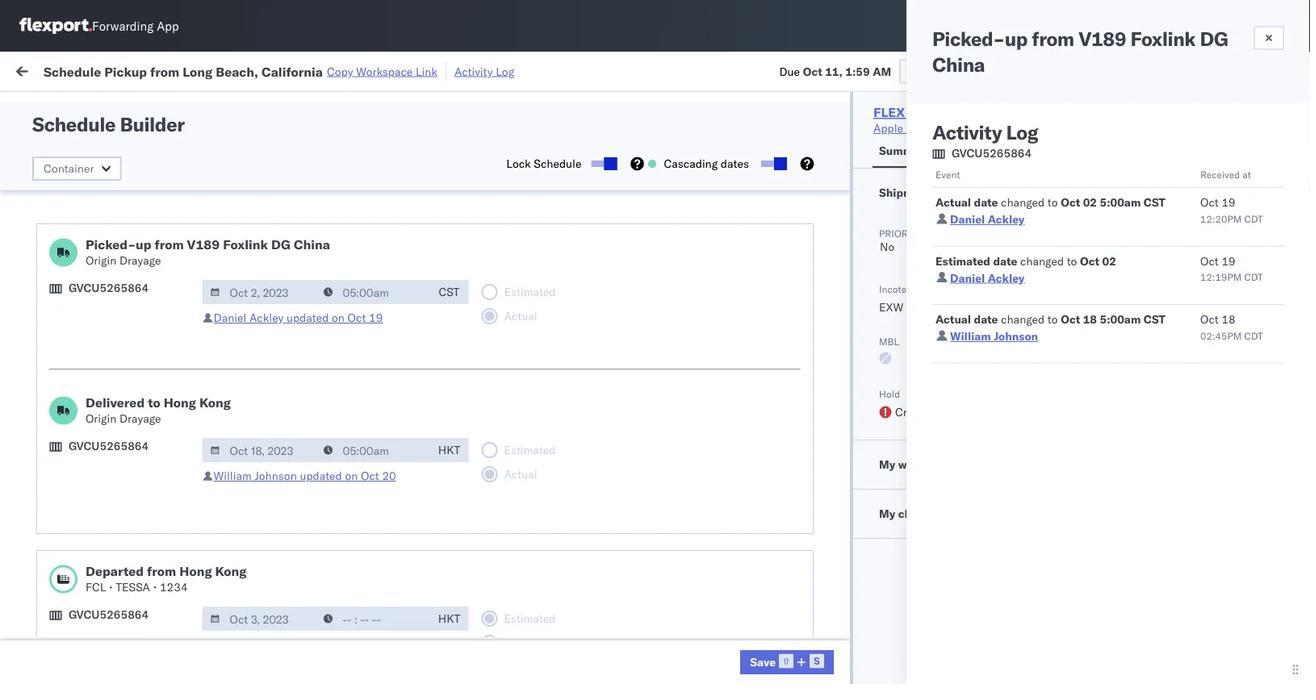 Task type: describe. For each thing, give the bounding box(es) containing it.
file
[[925, 64, 944, 78]]

spain
[[163, 489, 192, 503]]

1 horizontal spatial log
[[1006, 120, 1038, 145]]

sweden
[[183, 276, 224, 290]]

confirm inside confirm pickup from los angeles, ca
[[37, 615, 78, 629]]

1 • from the left
[[109, 580, 113, 595]]

0 horizontal spatial my work
[[16, 59, 88, 81]]

schedule for the schedule pickup from stockholm arlanda airport, stockholm, sweden link in the top of the page
[[37, 260, 85, 274]]

updated for picked-up from v189 foxlink dg china
[[287, 311, 329, 325]]

2 -- : -- -- text field from the top
[[315, 607, 430, 631]]

19 for oct 02 5:00am cst
[[1222, 195, 1236, 210]]

1 vertical spatial activity
[[933, 120, 1002, 145]]

2:00 am cdt, sep 21, 2023
[[260, 233, 409, 247]]

4 resize handle column header from the left
[[572, 125, 591, 685]]

2117924
[[926, 446, 975, 460]]

5 resize handle column header from the left
[[677, 125, 696, 685]]

dg for picked-up from v189 foxlink dg china origin drayage
[[271, 237, 291, 253]]

8 resize handle column header from the left
[[1072, 125, 1092, 685]]

forwarding app
[[92, 18, 179, 34]]

on for picked-up from v189 foxlink dg china
[[332, 311, 345, 325]]

flex-2177389 link
[[874, 104, 969, 120]]

international for confirm pickup from los angeles international airport link
[[18, 347, 83, 361]]

exception
[[947, 64, 1000, 78]]

international for second schedule pickup from los angeles international airport link from the bottom of the page
[[37, 205, 103, 219]]

log inside button
[[496, 64, 514, 78]]

from inside confirm pickup from los angeles, ca
[[119, 615, 143, 629]]

confirm inside confirm pickup from los angeles international airport
[[18, 331, 59, 345]]

gvcu5265864 for picked-up from v189 foxlink dg china
[[69, 281, 149, 295]]

Search Shipments (/) text field
[[1001, 14, 1157, 38]]

departed
[[86, 564, 144, 580]]

los for schedule pickup from los angeles, ca link
[[152, 544, 170, 558]]

3 resize handle column header from the left
[[467, 125, 486, 685]]

759 at risk
[[296, 63, 352, 77]]

documents available for broker n/a
[[1016, 283, 1123, 327]]

1 vertical spatial 11,
[[361, 517, 379, 531]]

cdt for oct 18 5:00am cst
[[1245, 330, 1263, 342]]

at inside button
[[117, 516, 128, 530]]

daniel for estimated
[[950, 271, 985, 285]]

from inside schedule pickup from madrid– barajas airport, madrid, spain
[[126, 473, 149, 487]]

workitem button
[[10, 128, 234, 145]]

air for flex-2285185
[[494, 162, 509, 176]]

0 horizontal spatial work
[[46, 59, 88, 81]]

los for second schedule pickup from los angeles international airport link
[[152, 402, 170, 416]]

kong for departed from hong kong
[[215, 564, 247, 580]]

foxlink for picked-up from v189 foxlink dg china origin drayage
[[223, 237, 268, 253]]

credit hold
[[895, 405, 954, 419]]

mode
[[1016, 227, 1041, 239]]

air for flex-2285192
[[494, 517, 509, 531]]

origin inside delivered to hong kong origin drayage
[[86, 412, 117, 426]]

daniel ackley updated on oct 19
[[214, 311, 383, 325]]

3 air from the top
[[494, 268, 509, 283]]

import work button
[[129, 52, 210, 88]]

confirm pickup from los angeles international airport
[[18, 331, 188, 361]]

2285192
[[926, 517, 975, 531]]

1 resize handle column header from the left
[[231, 125, 250, 685]]

schedule pickup from toronto pearson international airport
[[37, 366, 191, 396]]

credit
[[895, 405, 927, 419]]

available
[[1069, 283, 1108, 295]]

flex-2149764 for 10:30 am cdt, may 23, 2023
[[891, 624, 975, 638]]

cascading dates
[[664, 157, 749, 171]]

app
[[157, 18, 179, 34]]

1 vertical spatial work
[[898, 458, 925, 472]]

confirm arrival at cfs
[[37, 516, 152, 530]]

drayage inside delivered to hong kong origin drayage
[[120, 412, 161, 426]]

actual for william johnson
[[936, 312, 971, 327]]

daniel ackley button for actual
[[950, 212, 1025, 226]]

schedule for schedule delivery appointment link
[[37, 161, 85, 175]]

kong for delivered to hong kong
[[199, 395, 231, 411]]

mmm d, yyyy text field for kong
[[202, 438, 317, 463]]

2023 for 7:00 am cdt, may 16, 2023
[[383, 553, 411, 567]]

daniel ackley for estimated
[[950, 271, 1025, 285]]

7:35 am cdt, apr 21, 2023
[[260, 588, 409, 602]]

21, for sep
[[361, 233, 378, 247]]

barajas
[[37, 489, 75, 503]]

pickup for the schedule pickup from stockholm arlanda airport, stockholm, sweden link in the top of the page
[[88, 260, 123, 274]]

arrival
[[81, 516, 115, 530]]

schedule pickup from los angeles, ca
[[37, 544, 218, 574]]

changed for oct 02 5:00am cst
[[1001, 195, 1045, 210]]

upload for upload customs clearance documents - 2 of 2
[[18, 295, 54, 309]]

2 vertical spatial daniel
[[214, 311, 247, 325]]

ocean for 7:00 am cdt, may 16, 2023
[[494, 553, 527, 567]]

received
[[1201, 168, 1240, 180]]

upload customs clearance documents - 2 of 2 link
[[18, 294, 233, 327]]

airport for second schedule pickup from los angeles international airport link from the bottom of the page
[[106, 205, 141, 219]]

2023 for 2:00 am cdt, sep 21, 2023
[[381, 233, 409, 247]]

12:20pm
[[1201, 213, 1242, 225]]

flex-2149764 for 7:00 am cdt, may 16, 2023
[[891, 553, 975, 567]]

wants flexport in-bond transit no
[[1154, 335, 1260, 380]]

1 vertical spatial activity log
[[933, 120, 1038, 145]]

schedule delivery appointment
[[37, 161, 199, 175]]

client
[[1224, 113, 1255, 127]]

2 vertical spatial angeles
[[173, 402, 214, 416]]

2 vertical spatial ackley
[[249, 311, 284, 325]]

oct up tcnu7018732
[[1061, 195, 1080, 210]]

schedule for second schedule pickup from los angeles international airport link
[[37, 402, 85, 416]]

2 vertical spatial 19
[[369, 311, 383, 325]]

18 inside oct 18 02:45pm cdt
[[1222, 312, 1236, 327]]

ca for confirm pickup from los angeles, ca
[[37, 631, 52, 645]]

for inside the documents available for broker n/a
[[1111, 283, 1123, 295]]

import work
[[136, 63, 203, 77]]

schedule pickup from los angeles international airport for second schedule pickup from los angeles international airport link from the bottom of the page
[[37, 189, 214, 219]]

summary
[[879, 144, 931, 158]]

airport for schedule pickup from toronto pearson international airport link
[[150, 382, 186, 396]]

1 2 from the left
[[18, 311, 25, 325]]

oct right due
[[803, 64, 822, 78]]

work button
[[937, 136, 978, 168]]

upload customs clearance documents - 2 of 2
[[18, 295, 229, 325]]

pickup for confirm pickup from los angeles international airport link
[[62, 331, 97, 345]]

customs inside upload customs clearance documents - 2 of 2
[[57, 295, 103, 309]]

delivery for schedule delivery appointment link
[[88, 161, 129, 175]]

1 schedule pickup from los angeles international airport link from the top
[[37, 188, 229, 220]]

wants
[[1154, 335, 1181, 348]]

picked-up from v189 foxlink dg china origin drayage
[[86, 237, 330, 268]]

angeles, for schedule pickup from los angeles, ca
[[173, 544, 218, 558]]

to inside delivered to hong kong origin drayage
[[148, 395, 160, 411]]

2:00
[[260, 233, 285, 247]]

02 for oct 02
[[1102, 254, 1116, 268]]

2 flex-2329631 from the top
[[891, 339, 975, 354]]

pickup up ready
[[104, 63, 147, 79]]

fcl inside the departed from hong kong fcl • tessa • 1234
[[86, 580, 106, 595]]

02:45pm
[[1201, 330, 1242, 342]]

exw
[[879, 300, 904, 314]]

2258639
[[926, 375, 975, 389]]

container numbers
[[995, 126, 1038, 151]]

oct left 20
[[361, 469, 379, 483]]

am for 4:00 am cdt, aug 28, 2023
[[287, 197, 306, 212]]

: for snoozed
[[371, 100, 374, 112]]

flex-2397259
[[891, 659, 975, 673]]

2 horizontal spatial work
[[940, 507, 967, 521]]

1 vertical spatial no
[[880, 240, 895, 254]]

madrid,
[[121, 489, 160, 503]]

risk
[[333, 63, 352, 77]]

oct up available
[[1080, 254, 1100, 268]]

1 flex-2329631 from the top
[[891, 197, 975, 212]]

2149764 for 7:00 am cdt, may 16, 2023
[[926, 553, 975, 567]]

pearson
[[37, 382, 79, 396]]

william for william johnson
[[950, 329, 991, 344]]

2 hkt from the top
[[438, 612, 460, 626]]

MMM D, YYYY text field
[[202, 607, 317, 631]]

date for actual date changed to oct 18 5:00am cst
[[974, 312, 998, 327]]

20
[[382, 469, 396, 483]]

oct down -- : -- -- text box
[[348, 311, 366, 325]]

schedule delivery appointment link
[[37, 160, 199, 176]]

23,
[[370, 624, 388, 638]]

am for 7:00 am cdt, may 16, 2023
[[287, 553, 306, 567]]

aug for 11,
[[337, 517, 358, 531]]

appointment
[[132, 161, 199, 175]]

actual date changed to oct 18 5:00am cst
[[936, 312, 1166, 327]]

pickup for confirm pickup from los angeles, ca link
[[81, 615, 116, 629]]

airport, for arlanda
[[80, 276, 119, 290]]

oct down available
[[1061, 312, 1080, 327]]

workspace
[[356, 64, 413, 78]]

transit
[[1154, 348, 1184, 360]]

from inside schedule pickup from toronto pearson international airport
[[126, 366, 149, 380]]

incoterm
[[879, 283, 918, 295]]

pending
[[1033, 353, 1074, 367]]

confirm delivery link for 2:00 am cdt, sep 21, 2023
[[37, 231, 123, 247]]

ca for schedule pickup from los angeles, ca
[[37, 560, 52, 574]]

flex-2026415
[[891, 268, 975, 283]]

6,
[[369, 446, 380, 460]]

documents inside upload customs clearance documents - 2 of 2
[[160, 295, 219, 309]]

los for confirm pickup from los angeles international airport link
[[126, 331, 144, 345]]

schedule for schedule pickup from madrid– barajas airport, madrid, spain link
[[37, 473, 85, 487]]

cst for actual date changed to oct 18 5:00am cst
[[1144, 312, 1166, 327]]

from inside confirm pickup from los angeles international airport
[[100, 331, 123, 345]]

confirm for 12:00
[[37, 445, 78, 459]]

summary button
[[873, 136, 937, 168]]

proof
[[77, 587, 104, 601]]

priority shipment
[[879, 227, 974, 239]]

0 vertical spatial hold
[[879, 388, 900, 400]]

7:00
[[260, 553, 285, 567]]

in
[[240, 100, 249, 112]]

7:35
[[260, 588, 285, 602]]

ready
[[123, 100, 151, 112]]

1 horizontal spatial hold
[[930, 405, 954, 419]]

client order
[[985, 144, 1047, 158]]

my work button
[[853, 441, 1310, 489]]

19 for oct 02
[[1222, 254, 1236, 268]]

flex-2117924
[[891, 446, 975, 460]]

1857563
[[926, 411, 975, 425]]

2 2 from the left
[[41, 311, 48, 325]]

2397259
[[926, 659, 975, 673]]

to for oct 18 5:00am cst
[[1048, 312, 1058, 327]]

0 vertical spatial no
[[378, 100, 391, 112]]

schedule pickup from long beach, california copy workspace link
[[44, 63, 438, 79]]

shipment
[[925, 227, 974, 239]]

schedule pickup from los angeles international airport for second schedule pickup from los angeles international airport link
[[37, 402, 214, 432]]

client order button
[[978, 136, 1058, 168]]

in-
[[1223, 335, 1237, 348]]

am right 1:59
[[873, 64, 891, 78]]

china for picked-up from v189 foxlink dg china
[[933, 52, 985, 77]]

on for delivered to hong kong
[[345, 469, 358, 483]]

os button
[[1254, 7, 1291, 44]]

angeles, for confirm pickup from los angeles, ca
[[167, 615, 211, 629]]

due oct 11, 1:59 am
[[779, 64, 891, 78]]

progress
[[252, 100, 292, 112]]

lock
[[506, 157, 531, 171]]

1 horizontal spatial 11,
[[825, 64, 843, 78]]

delivery inside 'link'
[[120, 587, 162, 601]]

apr
[[338, 588, 358, 602]]

daniel ackley button for estimated
[[950, 271, 1025, 285]]



Task type: locate. For each thing, give the bounding box(es) containing it.
documents inside the documents available for broker n/a
[[1016, 283, 1067, 295]]

19 inside oct 19 12:19pm cdt
[[1222, 254, 1236, 268]]

dg for picked-up from v189 foxlink dg china
[[1200, 27, 1228, 51]]

from inside schedule pickup from los angeles, ca
[[126, 544, 149, 558]]

0 horizontal spatial of
[[28, 311, 38, 325]]

7 resize handle column header from the left
[[967, 125, 987, 685]]

1 lcl from the top
[[530, 304, 550, 318]]

pickup down confirm pickup from los angeles international airport
[[88, 366, 123, 380]]

0 vertical spatial my
[[16, 59, 42, 81]]

los inside schedule pickup from los angeles, ca
[[152, 544, 170, 558]]

0 vertical spatial unknown
[[260, 268, 311, 283]]

origin
[[86, 254, 117, 268], [86, 412, 117, 426]]

pickup inside schedule pickup from los angeles, ca
[[88, 544, 123, 558]]

may for 6,
[[344, 446, 366, 460]]

2 : from the left
[[371, 100, 374, 112]]

1 daniel ackley from the top
[[950, 212, 1025, 226]]

los down upload customs clearance documents - 2 of 2 button
[[126, 331, 144, 345]]

no right snoozed
[[378, 100, 391, 112]]

2 ocean fcl from the top
[[494, 624, 551, 638]]

3 cdt from the top
[[1245, 330, 1263, 342]]

at for 759
[[320, 63, 330, 77]]

1 actual from the top
[[936, 195, 971, 210]]

upload customs clearance documents - 2 of 2 button
[[18, 294, 233, 328]]

confirm delivery link up arlanda at the left of the page
[[37, 231, 123, 247]]

builder
[[120, 112, 185, 136]]

0 vertical spatial changed
[[1001, 195, 1045, 210]]

0 vertical spatial schedule pickup from los angeles international airport
[[37, 189, 214, 219]]

1 vertical spatial changed
[[1020, 254, 1064, 268]]

2 vertical spatial work
[[940, 507, 967, 521]]

date down 2285185
[[974, 195, 998, 210]]

dg down 4:00
[[271, 237, 291, 253]]

schedule inside schedule pickup from los angeles, ca
[[37, 544, 85, 558]]

1 vertical spatial may
[[338, 553, 360, 567]]

2 vertical spatial no
[[1154, 366, 1168, 380]]

drayage down delivered
[[120, 412, 161, 426]]

1 horizontal spatial no
[[880, 240, 895, 254]]

flex-2285185
[[891, 162, 975, 176]]

ocean lcl for unknown
[[494, 304, 550, 318]]

airport inside button
[[106, 205, 141, 219]]

changed for oct 18 5:00am cst
[[1001, 312, 1045, 327]]

track
[[410, 63, 437, 77]]

oct up 12:19pm
[[1201, 254, 1219, 268]]

v189 for picked-up from v189 foxlink dg china
[[1079, 27, 1126, 51]]

my work inside button
[[879, 458, 925, 472]]

1234
[[160, 580, 188, 595]]

container inside button
[[995, 126, 1038, 138]]

1 vertical spatial pm
[[287, 517, 305, 531]]

date down tcnu7018732
[[993, 254, 1017, 268]]

confirm delivery button for 2:00 am cdt, sep 21, 2023
[[37, 231, 123, 249]]

1 18 from the left
[[1083, 312, 1097, 327]]

work right import
[[175, 63, 203, 77]]

upload left proof
[[37, 587, 74, 601]]

1 ca from the top
[[37, 560, 52, 574]]

0 vertical spatial cdt
[[1245, 213, 1263, 225]]

bond
[[1237, 335, 1260, 348]]

0 vertical spatial drayage
[[120, 254, 161, 268]]

my work up filtered by:
[[16, 59, 88, 81]]

v189
[[1079, 27, 1126, 51], [187, 237, 220, 253]]

dates
[[721, 157, 749, 171]]

19 up 12:19pm
[[1222, 254, 1236, 268]]

delivery down "workitem" button
[[88, 161, 129, 175]]

pickup for second schedule pickup from los angeles international airport link
[[88, 402, 123, 416]]

pickup for schedule pickup from toronto pearson international airport link
[[88, 366, 123, 380]]

william
[[950, 329, 991, 344], [214, 469, 252, 483]]

18
[[1083, 312, 1097, 327], [1222, 312, 1236, 327]]

lock schedule
[[506, 157, 582, 171]]

flex-2149764 up flex-2397259
[[891, 624, 975, 638]]

1 -- : -- -- text field from the top
[[315, 438, 430, 463]]

1 horizontal spatial activity
[[933, 120, 1002, 145]]

updated for delivered to hong kong
[[300, 469, 342, 483]]

schedule pickup from stockholm arlanda airport, stockholm, sweden link
[[37, 259, 229, 291]]

updated down -- : -- -- text box
[[287, 311, 329, 325]]

pickup inside schedule pickup from stockholm arlanda airport, stockholm, sweden
[[88, 260, 123, 274]]

schedule for schedule pickup from toronto pearson international airport link
[[37, 366, 85, 380]]

activity inside button
[[454, 64, 493, 78]]

1 hkt from the top
[[438, 443, 460, 457]]

madrid–
[[152, 473, 194, 487]]

upload inside 'link'
[[37, 587, 74, 601]]

cdt, for 10:30
[[316, 624, 342, 638]]

up inside picked-up from v189 foxlink dg china
[[1005, 27, 1028, 51]]

hkt
[[438, 443, 460, 457], [438, 612, 460, 626]]

v189 inside picked-up from v189 foxlink dg china
[[1079, 27, 1126, 51]]

from inside picked-up from v189 foxlink dg china origin drayage
[[155, 237, 184, 253]]

may for 23,
[[345, 624, 367, 638]]

0 vertical spatial daniel ackley
[[950, 212, 1025, 226]]

5 air from the top
[[494, 517, 509, 531]]

activity right link
[[454, 64, 493, 78]]

flex-2149764
[[891, 553, 975, 567], [891, 624, 975, 638]]

upload for upload proof of delivery
[[37, 587, 74, 601]]

ocean for 12:00 pm cdt, may 6, 2023
[[494, 446, 527, 460]]

1 drayage from the top
[[120, 254, 161, 268]]

delivery for confirm delivery link related to 2:00 am cdt, sep 21, 2023
[[81, 232, 123, 246]]

0 vertical spatial may
[[344, 446, 366, 460]]

china
[[933, 52, 985, 77], [294, 237, 330, 253]]

0 vertical spatial -- : -- -- text field
[[315, 438, 430, 463]]

1 mmm d, yyyy text field from the top
[[202, 280, 317, 304]]

ackley for estimated
[[988, 271, 1025, 285]]

1 horizontal spatial activity log
[[933, 120, 1038, 145]]

schedule pickup from los angeles international airport down schedule pickup from toronto pearson international airport link
[[37, 402, 214, 432]]

1 unknown from the top
[[260, 268, 311, 283]]

11,
[[825, 64, 843, 78], [361, 517, 379, 531]]

view as client button
[[1155, 108, 1265, 132]]

1 vertical spatial 2149764
[[926, 624, 975, 638]]

angeles for schedule pickup from los angeles international airport button on the top of the page
[[173, 189, 214, 203]]

1 ocean from the top
[[494, 304, 527, 318]]

2 confirm delivery link from the top
[[37, 444, 123, 461]]

flex-2258639
[[891, 375, 975, 389]]

0 vertical spatial 19
[[1222, 195, 1236, 210]]

cdt, for 2:00
[[309, 233, 335, 247]]

0 vertical spatial daniel
[[950, 212, 985, 226]]

1835605
[[926, 304, 975, 318]]

2023 right 28,
[[382, 197, 410, 212]]

0 horizontal spatial activity
[[454, 64, 493, 78]]

confirm arrival at cfs button
[[37, 516, 152, 533]]

airport inside confirm pickup from los angeles international airport
[[86, 347, 122, 361]]

airport, inside schedule pickup from madrid– barajas airport, madrid, spain
[[78, 489, 118, 503]]

2 ocean from the top
[[494, 446, 527, 460]]

19 inside oct 19 12:20pm cdt
[[1222, 195, 1236, 210]]

kong inside the departed from hong kong fcl • tessa • 1234
[[215, 564, 247, 580]]

my up flex-2258423
[[879, 458, 896, 472]]

customs down arlanda at the left of the page
[[57, 295, 103, 309]]

10:30 am cdt, may 23, 2023
[[260, 624, 418, 638]]

los inside confirm pickup from los angeles international airport
[[126, 331, 144, 345]]

hong for to
[[164, 395, 196, 411]]

ackley for actual
[[988, 212, 1025, 226]]

view
[[1180, 113, 1206, 127]]

1 2329631 from the top
[[926, 197, 975, 212]]

0 vertical spatial of
[[28, 311, 38, 325]]

0 horizontal spatial up
[[136, 237, 151, 253]]

up for picked-up from v189 foxlink dg china origin drayage
[[136, 237, 151, 253]]

no down transit
[[1154, 366, 1168, 380]]

1 : from the left
[[116, 100, 119, 112]]

flex-2177389
[[874, 104, 969, 120]]

schedule inside schedule pickup from madrid– barajas airport, madrid, spain
[[37, 473, 85, 487]]

pickup for schedule pickup from los angeles, ca link
[[88, 544, 123, 558]]

2 daniel ackley button from the top
[[950, 271, 1025, 285]]

2023 right 16,
[[383, 553, 411, 567]]

2 horizontal spatial no
[[1154, 366, 1168, 380]]

angeles, inside confirm pickup from los angeles, ca
[[167, 615, 211, 629]]

1 vertical spatial angeles,
[[167, 615, 211, 629]]

schedule pickup from stockholm arlanda airport, stockholm, sweden
[[37, 260, 224, 290]]

to for oct 02 5:00am cst
[[1048, 195, 1058, 210]]

2 horizontal spatial on
[[395, 63, 408, 77]]

changed for oct 02
[[1020, 254, 1064, 268]]

cdt for oct 02 5:00am cst
[[1245, 213, 1263, 225]]

oct up 12:20pm
[[1201, 195, 1219, 210]]

ca inside confirm pickup from los angeles, ca
[[37, 631, 52, 645]]

from inside the departed from hong kong fcl • tessa • 1234
[[147, 564, 176, 580]]

4:00 am cdt, aug 28, 2023
[[260, 197, 410, 212]]

am for 10:30 am cdt, may 23, 2023
[[294, 624, 313, 638]]

by:
[[58, 99, 74, 113]]

pickup down upload customs clearance documents - 2 of 2
[[62, 331, 97, 345]]

2023 down 20
[[381, 517, 409, 531]]

0 horizontal spatial activity log
[[454, 64, 514, 78]]

oct inside oct 19 12:19pm cdt
[[1201, 254, 1219, 268]]

1 horizontal spatial v189
[[1079, 27, 1126, 51]]

1 2149764 from the top
[[926, 553, 975, 567]]

0 horizontal spatial for
[[154, 100, 167, 112]]

1 horizontal spatial for
[[1111, 283, 1123, 295]]

at for received
[[1243, 168, 1251, 180]]

2 vertical spatial cdt
[[1245, 330, 1263, 342]]

date for actual date changed to oct 02 5:00am cst
[[974, 195, 998, 210]]

-- : -- -- text field
[[315, 438, 430, 463], [315, 607, 430, 631]]

unknown for schedule pickup from stockholm arlanda airport, stockholm, sweden
[[260, 268, 311, 283]]

of right proof
[[107, 587, 117, 601]]

container inside "button"
[[44, 161, 94, 176]]

0 vertical spatial confirm delivery button
[[37, 231, 123, 249]]

2 2329631 from the top
[[926, 339, 975, 354]]

2 horizontal spatial at
[[1243, 168, 1251, 180]]

work up by:
[[46, 59, 88, 81]]

container button
[[32, 157, 121, 181]]

lcl for 12:00 pm cdt, may 6, 2023
[[530, 446, 550, 460]]

daniel
[[950, 212, 985, 226], [950, 271, 985, 285], [214, 311, 247, 325]]

2 lcl from the top
[[530, 446, 550, 460]]

schedule for second schedule pickup from los angeles international airport link from the bottom of the page
[[37, 189, 85, 203]]

0 vertical spatial flex-2149764
[[891, 553, 975, 567]]

daniel down sweden at top left
[[214, 311, 247, 325]]

international up pearson
[[18, 347, 83, 361]]

container for container numbers
[[995, 126, 1038, 138]]

2023 for 12:00 pm cdt, may 6, 2023
[[383, 446, 411, 460]]

1 schedule pickup from los angeles international airport from the top
[[37, 189, 214, 219]]

-- : -- -- text field up 20
[[315, 438, 430, 463]]

4 ocean from the top
[[494, 624, 527, 638]]

1 confirm delivery button from the top
[[37, 231, 123, 249]]

los for confirm pickup from los angeles, ca link
[[146, 615, 164, 629]]

2 18 from the left
[[1222, 312, 1236, 327]]

due
[[779, 64, 800, 78]]

work down 2258423
[[940, 507, 967, 521]]

origin inside picked-up from v189 foxlink dg china origin drayage
[[86, 254, 117, 268]]

aug left 28,
[[338, 197, 359, 212]]

2 vertical spatial at
[[117, 516, 128, 530]]

2 origin from the top
[[86, 412, 117, 426]]

changed down broker
[[1001, 312, 1045, 327]]

0 vertical spatial for
[[154, 100, 167, 112]]

1 vertical spatial kong
[[215, 564, 247, 580]]

airport, inside schedule pickup from stockholm arlanda airport, stockholm, sweden
[[80, 276, 119, 290]]

daniel ackley for actual
[[950, 212, 1025, 226]]

flex-2258639 button
[[865, 371, 978, 394], [865, 371, 978, 394]]

picked- inside picked-up from v189 foxlink dg china
[[933, 27, 1005, 51]]

of inside 'link'
[[107, 587, 117, 601]]

1 horizontal spatial 02
[[1102, 254, 1116, 268]]

0 vertical spatial up
[[1005, 27, 1028, 51]]

oct 19 12:19pm cdt
[[1201, 254, 1263, 283]]

9 resize handle column header from the left
[[1274, 125, 1293, 685]]

dg inside picked-up from v189 foxlink dg china
[[1200, 27, 1228, 51]]

0 vertical spatial 11,
[[825, 64, 843, 78]]

2023 for 10:30 am cdt, may 23, 2023
[[390, 624, 418, 638]]

mmm d, yyyy text field up william johnson updated on oct 20
[[202, 438, 317, 463]]

3 unknown from the top
[[260, 482, 311, 496]]

schedule pickup from los angeles international airport inside button
[[37, 189, 214, 219]]

tcnu7018732
[[995, 233, 1074, 247]]

n/a
[[1016, 313, 1039, 327]]

not inside "apple so storage (do not use)" link
[[993, 121, 1016, 135]]

2 cdt from the top
[[1245, 271, 1263, 283]]

flex-2258423 button
[[865, 478, 978, 500], [865, 478, 978, 500]]

work up 2285185
[[944, 144, 970, 158]]

oct inside oct 18 02:45pm cdt
[[1201, 312, 1219, 327]]

1 confirm delivery link from the top
[[37, 231, 123, 247]]

0 horizontal spatial no
[[378, 100, 391, 112]]

airport down the toronto
[[150, 382, 186, 396]]

Search Work text field
[[768, 58, 944, 82]]

v189 inside picked-up from v189 foxlink dg china origin drayage
[[187, 237, 220, 253]]

0 vertical spatial johnson
[[994, 329, 1038, 344]]

1 horizontal spatial china
[[933, 52, 985, 77]]

my
[[16, 59, 42, 81], [879, 458, 896, 472], [879, 507, 896, 521]]

international inside confirm pickup from los angeles international airport
[[18, 347, 83, 361]]

1 cdt from the top
[[1245, 213, 1263, 225]]

2 air from the top
[[494, 197, 509, 212]]

2023 right sep at left top
[[381, 233, 409, 247]]

None checkbox
[[591, 161, 614, 167], [761, 161, 784, 167], [591, 161, 614, 167], [761, 161, 784, 167]]

pm for 12:00
[[294, 446, 312, 460]]

1 vertical spatial my
[[879, 458, 896, 472]]

on
[[395, 63, 408, 77], [332, 311, 345, 325], [345, 469, 358, 483]]

0 vertical spatial daniel ackley button
[[950, 212, 1025, 226]]

1 vertical spatial picked-
[[86, 237, 136, 253]]

china inside picked-up from v189 foxlink dg china
[[933, 52, 985, 77]]

snoozed : no
[[334, 100, 391, 112]]

0 vertical spatial flex-2329631
[[891, 197, 975, 212]]

angeles,
[[173, 544, 218, 558], [167, 615, 211, 629]]

origin up clearance
[[86, 254, 117, 268]]

2 • from the left
[[153, 580, 157, 595]]

1 vertical spatial updated
[[300, 469, 342, 483]]

picked- up exception
[[933, 27, 1005, 51]]

fcl
[[1033, 245, 1053, 259], [530, 553, 551, 567], [86, 580, 106, 595], [530, 624, 551, 638]]

am for 7:35 am cdt, apr 21, 2023
[[287, 588, 306, 602]]

am right 7:00 on the left
[[287, 553, 306, 567]]

container down workitem
[[44, 161, 94, 176]]

2 mmm d, yyyy text field from the top
[[202, 438, 317, 463]]

4 air from the top
[[494, 482, 509, 496]]

drayage inside picked-up from v189 foxlink dg china origin drayage
[[120, 254, 161, 268]]

clearance
[[106, 295, 157, 309]]

flex-1835605
[[891, 304, 975, 318]]

delivery for 12:00 pm cdt, may 6, 2023 confirm delivery link
[[81, 445, 123, 459]]

save
[[750, 655, 776, 669]]

2 vertical spatial changed
[[1001, 312, 1045, 327]]

21, right sep at left top
[[361, 233, 378, 247]]

cdt right the in-
[[1245, 330, 1263, 342]]

cdt
[[1245, 213, 1263, 225], [1245, 271, 1263, 283], [1245, 330, 1263, 342]]

international inside button
[[37, 205, 103, 219]]

forwarding
[[92, 18, 154, 34]]

picked- inside picked-up from v189 foxlink dg china origin drayage
[[86, 237, 136, 253]]

0 vertical spatial container
[[995, 126, 1038, 138]]

12:00 pm cdt, may 6, 2023
[[260, 446, 411, 460]]

cdt inside oct 19 12:19pm cdt
[[1245, 271, 1263, 283]]

1 vertical spatial cdt
[[1245, 271, 1263, 283]]

1 ocean lcl from the top
[[494, 304, 550, 318]]

william johnson button
[[950, 329, 1038, 344]]

flex-2285192
[[891, 517, 975, 531]]

2 resize handle column header from the left
[[410, 125, 430, 685]]

:
[[116, 100, 119, 112], [371, 100, 374, 112]]

resize handle column header
[[231, 125, 250, 685], [410, 125, 430, 685], [467, 125, 486, 685], [572, 125, 591, 685], [677, 125, 696, 685], [838, 125, 857, 685], [967, 125, 987, 685], [1072, 125, 1092, 685], [1274, 125, 1293, 685], [1281, 125, 1301, 685]]

not
[[993, 121, 1016, 135], [718, 162, 741, 176], [718, 197, 741, 212], [1154, 261, 1176, 275], [718, 517, 741, 531], [718, 553, 741, 567], [718, 624, 741, 638]]

am right 10:30
[[294, 624, 313, 638]]

ocean lcl for 12:00 pm cdt, may 6, 2023
[[494, 446, 550, 460]]

pickup up madrid,
[[88, 473, 123, 487]]

flex-2285192 button
[[865, 513, 978, 536], [865, 513, 978, 536]]

kong inside delivered to hong kong origin drayage
[[199, 395, 231, 411]]

cdt, for 4:00
[[309, 197, 335, 212]]

long
[[183, 63, 213, 79]]

5:00am for 18
[[1100, 312, 1141, 327]]

to up tcnu7018732
[[1048, 195, 1058, 210]]

confirm for 2:00
[[37, 232, 78, 246]]

angeles down appointment
[[173, 189, 214, 203]]

1 vertical spatial actual
[[936, 312, 971, 327]]

2023 for 4:00 am cdt, aug 28, 2023
[[382, 197, 410, 212]]

1 ocean fcl from the top
[[494, 553, 551, 567]]

1 vertical spatial angeles
[[147, 331, 188, 345]]

0 vertical spatial dg
[[1200, 27, 1228, 51]]

1 vertical spatial 02
[[1102, 254, 1116, 268]]

2 daniel ackley from the top
[[950, 271, 1025, 285]]

broker
[[1016, 296, 1045, 308]]

actual for daniel ackley
[[936, 195, 971, 210]]

changed
[[1001, 195, 1045, 210], [1020, 254, 1064, 268], [1001, 312, 1045, 327]]

0 vertical spatial v189
[[1079, 27, 1126, 51]]

6 resize handle column header from the left
[[838, 125, 857, 685]]

0 horizontal spatial documents
[[160, 295, 219, 309]]

pm up william johnson updated on oct 20 button
[[294, 446, 312, 460]]

from
[[1032, 27, 1074, 51], [150, 63, 179, 79], [126, 189, 149, 203], [155, 237, 184, 253], [126, 260, 149, 274], [100, 331, 123, 345], [126, 366, 149, 380], [126, 402, 149, 416], [126, 473, 149, 487], [126, 544, 149, 558], [147, 564, 176, 580], [119, 615, 143, 629]]

up inside picked-up from v189 foxlink dg china origin drayage
[[136, 237, 151, 253]]

1 horizontal spatial documents
[[1016, 283, 1067, 295]]

0 horizontal spatial 2
[[18, 311, 25, 325]]

cdt right 12:19pm
[[1245, 271, 1263, 283]]

1 vertical spatial cst
[[439, 285, 460, 299]]

2 schedule pickup from los angeles international airport link from the top
[[37, 401, 229, 433]]

aug up 7:00 am cdt, may 16, 2023
[[337, 517, 358, 531]]

airport inside schedule pickup from toronto pearson international airport
[[150, 382, 186, 396]]

dg inside picked-up from v189 foxlink dg china origin drayage
[[271, 237, 291, 253]]

cdt, down 7:35 am cdt, apr 21, 2023
[[316, 624, 342, 638]]

1 vertical spatial 2329631
[[926, 339, 975, 354]]

• down departed
[[109, 580, 113, 595]]

schedule builder
[[32, 112, 185, 136]]

cst up the oney394802983045
[[1144, 195, 1166, 210]]

at
[[320, 63, 330, 77], [1243, 168, 1251, 180], [117, 516, 128, 530]]

2 actual from the top
[[936, 312, 971, 327]]

daniel ackley button down highlights in the right of the page
[[950, 212, 1025, 226]]

cst up wants
[[1144, 312, 1166, 327]]

cdt inside oct 19 12:20pm cdt
[[1245, 213, 1263, 225]]

2 drayage from the top
[[120, 412, 161, 426]]

my up filtered
[[16, 59, 42, 81]]

actual
[[936, 195, 971, 210], [936, 312, 971, 327]]

3 ocean from the top
[[494, 553, 527, 567]]

am right 4:00
[[287, 197, 306, 212]]

container for container
[[44, 161, 94, 176]]

pickup inside schedule pickup from madrid– barajas airport, madrid, spain
[[88, 473, 123, 487]]

my work
[[16, 59, 88, 81], [879, 458, 925, 472]]

1 vertical spatial unknown
[[260, 304, 311, 318]]

2023 right 6,
[[383, 446, 411, 460]]

los down the toronto
[[152, 402, 170, 416]]

upload inside upload customs clearance documents - 2 of 2
[[18, 295, 54, 309]]

picked- for picked-up from v189 foxlink dg china
[[933, 27, 1005, 51]]

airport down schedule delivery appointment button
[[106, 205, 141, 219]]

customs down n/a
[[1016, 335, 1055, 348]]

ca down upload proof of delivery button
[[37, 631, 52, 645]]

2 unknown from the top
[[260, 304, 311, 318]]

2 schedule pickup from los angeles international airport from the top
[[37, 402, 214, 432]]

international
[[37, 205, 103, 219], [18, 347, 83, 361], [82, 382, 147, 396], [37, 418, 103, 432]]

international inside schedule pickup from toronto pearson international airport
[[82, 382, 147, 396]]

china inside picked-up from v189 foxlink dg china origin drayage
[[294, 237, 330, 253]]

air for flex-2329631
[[494, 197, 509, 212]]

flex-2149764 up flex-2084595
[[891, 553, 975, 567]]

1 vertical spatial 19
[[1222, 254, 1236, 268]]

hkt right 23,
[[438, 612, 460, 626]]

0 vertical spatial foxlink
[[1131, 27, 1196, 51]]

1 vertical spatial drayage
[[120, 412, 161, 426]]

0 vertical spatial hkt
[[438, 443, 460, 457]]

1 vertical spatial origin
[[86, 412, 117, 426]]

2 2149764 from the top
[[926, 624, 975, 638]]

12:00
[[260, 446, 292, 460]]

1 vertical spatial ocean fcl
[[494, 624, 551, 638]]

2 flex-2149764 from the top
[[891, 624, 975, 638]]

work up flex-2258423
[[898, 458, 925, 472]]

estimated
[[936, 254, 991, 268]]

0 vertical spatial 2149764
[[926, 553, 975, 567]]

0 vertical spatial ocean lcl
[[494, 304, 550, 318]]

19 down -- : -- -- text box
[[369, 311, 383, 325]]

gvcu5265864 for delivered to hong kong
[[69, 439, 149, 453]]

flex-2329631 down flex-1835605
[[891, 339, 975, 354]]

2 ocean lcl from the top
[[494, 446, 550, 460]]

1 vertical spatial log
[[1006, 120, 1038, 145]]

may left 6,
[[344, 446, 366, 460]]

ocean lcl
[[494, 304, 550, 318], [494, 446, 550, 460]]

flex-1857563
[[891, 411, 975, 425]]

205
[[371, 63, 392, 77]]

airport down delivered
[[106, 418, 141, 432]]

work inside button
[[944, 144, 970, 158]]

schedule inside schedule pickup from toronto pearson international airport
[[37, 366, 85, 380]]

1 horizontal spatial of
[[107, 587, 117, 601]]

1 horizontal spatial 18
[[1222, 312, 1236, 327]]

10 resize handle column header from the left
[[1281, 125, 1301, 685]]

- inside upload customs clearance documents - 2 of 2
[[222, 295, 229, 309]]

at left cfs at the bottom left of the page
[[117, 516, 128, 530]]

2149764 for 10:30 am cdt, may 23, 2023
[[926, 624, 975, 638]]

2 vertical spatial unknown
[[260, 482, 311, 496]]

2023 up 23,
[[381, 588, 409, 602]]

to down the toronto
[[148, 395, 160, 411]]

actual down event
[[936, 195, 971, 210]]

from inside schedule pickup from stockholm arlanda airport, stockholm, sweden
[[126, 260, 149, 274]]

-- : -- -- text field
[[315, 280, 430, 304]]

cdt, up 7:00 am cdt, may 16, 2023
[[308, 517, 334, 531]]

ocean fcl
[[494, 553, 551, 567], [494, 624, 551, 638]]

confirm delivery for 12:00
[[37, 445, 123, 459]]

1 daniel ackley button from the top
[[950, 212, 1025, 226]]

0 horizontal spatial china
[[294, 237, 330, 253]]

pickup inside confirm pickup from los angeles international airport
[[62, 331, 97, 345]]

1 vertical spatial dg
[[271, 237, 291, 253]]

ca inside schedule pickup from los angeles, ca
[[37, 560, 52, 574]]

5:00am for 02
[[1100, 195, 1141, 210]]

pickup inside confirm pickup from los angeles, ca
[[81, 615, 116, 629]]

no down priority
[[880, 240, 895, 254]]

pickup for second schedule pickup from los angeles international airport link from the bottom of the page
[[88, 189, 123, 203]]

schedule pickup from madrid– barajas airport, madrid, spain link
[[37, 472, 229, 504]]

hong inside the departed from hong kong fcl • tessa • 1234
[[179, 564, 212, 580]]

2 ca from the top
[[37, 631, 52, 645]]

international for schedule pickup from toronto pearson international airport link
[[82, 382, 147, 396]]

confirm up "barajas" at the bottom left
[[37, 445, 78, 459]]

los for second schedule pickup from los angeles international airport link from the bottom of the page
[[152, 189, 170, 203]]

12:19pm
[[1201, 271, 1242, 283]]

hong inside delivered to hong kong origin drayage
[[164, 395, 196, 411]]

am for 2:00 am cdt, sep 21, 2023
[[287, 233, 306, 247]]

international for second schedule pickup from los angeles international airport link
[[37, 418, 103, 432]]

confirm delivery link for 12:00 pm cdt, may 6, 2023
[[37, 444, 123, 461]]

documents up broker
[[1016, 283, 1067, 295]]

MMM D, YYYY text field
[[202, 280, 317, 304], [202, 438, 317, 463]]

may for 16,
[[338, 553, 360, 567]]

schedule inside schedule pickup from stockholm arlanda airport, stockholm, sweden
[[37, 260, 85, 274]]

angeles, inside schedule pickup from los angeles, ca
[[173, 544, 218, 558]]

0 vertical spatial work
[[175, 63, 203, 77]]

confirm delivery button up arlanda at the left of the page
[[37, 231, 123, 249]]

1 vertical spatial confirm delivery
[[37, 445, 123, 459]]

1 flex-2149764 from the top
[[891, 553, 975, 567]]

flexport. image
[[19, 18, 92, 34]]

cdt,
[[309, 197, 335, 212], [309, 233, 335, 247], [315, 446, 341, 460], [308, 517, 334, 531], [309, 553, 335, 567], [309, 588, 335, 602], [316, 624, 342, 638]]

foxlink inside picked-up from v189 foxlink dg china origin drayage
[[223, 237, 268, 253]]

1 5:00am from the top
[[1100, 195, 1141, 210]]

confirm down proof
[[37, 615, 78, 629]]

oct up 02:45pm
[[1201, 312, 1219, 327]]

picked- for picked-up from v189 foxlink dg china origin drayage
[[86, 237, 136, 253]]

pickup inside schedule pickup from toronto pearson international airport
[[88, 366, 123, 380]]

flex-2292608 button
[[865, 229, 978, 251], [865, 229, 978, 251]]

arlanda
[[37, 276, 77, 290]]

forwarding app link
[[19, 18, 179, 34]]

1 vertical spatial aug
[[337, 517, 358, 531]]

angeles inside confirm pickup from los angeles international airport
[[147, 331, 188, 345]]

container up the numbers
[[995, 126, 1038, 138]]

schedule
[[44, 63, 101, 79], [32, 112, 116, 136], [534, 157, 582, 171], [37, 161, 85, 175], [37, 189, 85, 203], [37, 260, 85, 274], [37, 366, 85, 380], [37, 402, 85, 416], [37, 473, 85, 487], [37, 544, 85, 558]]

ca
[[37, 560, 52, 574], [37, 631, 52, 645]]

759
[[296, 63, 317, 77]]

1 vertical spatial hkt
[[438, 612, 460, 626]]

1 vertical spatial hold
[[930, 405, 954, 419]]

1 horizontal spatial customs
[[1016, 335, 1055, 348]]

international down pearson
[[37, 418, 103, 432]]

pm
[[294, 446, 312, 460], [287, 517, 305, 531]]

0 horizontal spatial •
[[109, 580, 113, 595]]

0 vertical spatial schedule pickup from los angeles international airport link
[[37, 188, 229, 220]]

schedule for schedule pickup from los angeles, ca link
[[37, 544, 85, 558]]

johnson for william johnson updated on oct 20
[[255, 469, 297, 483]]

foxlink inside picked-up from v189 foxlink dg china
[[1131, 27, 1196, 51]]

2 confirm delivery button from the top
[[37, 444, 123, 462]]

1 origin from the top
[[86, 254, 117, 268]]

1 vertical spatial work
[[944, 144, 970, 158]]

1 vertical spatial ackley
[[988, 271, 1025, 285]]

pickup up clearance
[[88, 260, 123, 274]]

hong for from
[[179, 564, 212, 580]]

of inside upload customs clearance documents - 2 of 2
[[28, 311, 38, 325]]

angeles inside button
[[173, 189, 214, 203]]

confirm delivery button up "barajas" at the bottom left
[[37, 444, 123, 462]]

cdt, up 7:35 am cdt, apr 21, 2023
[[309, 553, 335, 567]]

2 5:00am from the top
[[1100, 312, 1141, 327]]

lcl
[[530, 304, 550, 318], [530, 446, 550, 460]]

oct inside oct 19 12:20pm cdt
[[1201, 195, 1219, 210]]

confirm delivery for 2:00
[[37, 232, 123, 246]]

pm right 3:30 at the bottom
[[287, 517, 305, 531]]

drayage
[[120, 254, 161, 268], [120, 412, 161, 426]]

work inside button
[[175, 63, 203, 77]]

1 vertical spatial daniel ackley
[[950, 271, 1025, 285]]

dg left os
[[1200, 27, 1228, 51]]

1 horizontal spatial picked-
[[933, 27, 1005, 51]]

: for status
[[116, 100, 119, 112]]

mmm d, yyyy text field up daniel ackley updated on oct 19 button
[[202, 280, 317, 304]]

pickup down schedule pickup from toronto pearson international airport
[[88, 402, 123, 416]]

1 confirm delivery from the top
[[37, 232, 123, 246]]

1 horizontal spatial at
[[320, 63, 330, 77]]

on down -- : -- -- text box
[[332, 311, 345, 325]]

schedule pickup from los angeles, ca button
[[37, 543, 229, 577]]

1 air from the top
[[494, 162, 509, 176]]

los down appointment
[[152, 189, 170, 203]]

confirm pickup from los angeles international airport button
[[18, 330, 233, 364]]

to up available
[[1067, 254, 1077, 268]]

2026415
[[926, 268, 975, 283]]

2 vertical spatial may
[[345, 624, 367, 638]]

to right n/a
[[1048, 312, 1058, 327]]

2 confirm delivery from the top
[[37, 445, 123, 459]]

0 vertical spatial work
[[46, 59, 88, 81]]

airport, for barajas
[[78, 489, 118, 503]]

numbers
[[995, 138, 1035, 151]]

0 vertical spatial ocean fcl
[[494, 553, 551, 567]]

no inside wants flexport in-bond transit no
[[1154, 366, 1168, 380]]

from inside picked-up from v189 foxlink dg china
[[1032, 27, 1074, 51]]

los inside confirm pickup from los angeles, ca
[[146, 615, 164, 629]]

7:00 am cdt, may 16, 2023
[[260, 553, 411, 567]]

work
[[46, 59, 88, 81], [898, 458, 925, 472], [940, 507, 967, 521]]

william johnson
[[950, 329, 1038, 344]]

william right madrid–
[[214, 469, 252, 483]]

2149764
[[926, 553, 975, 567], [926, 624, 975, 638]]

airport for second schedule pickup from los angeles international airport link
[[106, 418, 141, 432]]

1 vertical spatial container
[[44, 161, 94, 176]]

delivered
[[86, 395, 145, 411]]

sep
[[338, 233, 358, 247]]

cdt inside oct 18 02:45pm cdt
[[1245, 330, 1263, 342]]

foxlink for picked-up from v189 foxlink dg china
[[1131, 27, 1196, 51]]

ocean for 10:30 am cdt, may 23, 2023
[[494, 624, 527, 638]]

pickup down schedule delivery appointment button
[[88, 189, 123, 203]]

confirm for 3:30
[[37, 516, 78, 530]]

3:30 pm cdt, aug 11, 2023
[[260, 517, 409, 531]]

v189 for picked-up from v189 foxlink dg china origin drayage
[[187, 237, 220, 253]]

schedule pickup from los angeles, ca link
[[37, 543, 229, 575]]

aug
[[338, 197, 359, 212], [337, 517, 358, 531]]

china left sep at left top
[[294, 237, 330, 253]]

0 horizontal spatial hold
[[879, 388, 900, 400]]

up
[[1005, 27, 1028, 51], [136, 237, 151, 253]]

21, right apr
[[360, 588, 378, 602]]

1 vertical spatial upload
[[37, 587, 74, 601]]

cdt for oct 02
[[1245, 271, 1263, 283]]



Task type: vqa. For each thing, say whether or not it's contained in the screenshot.


